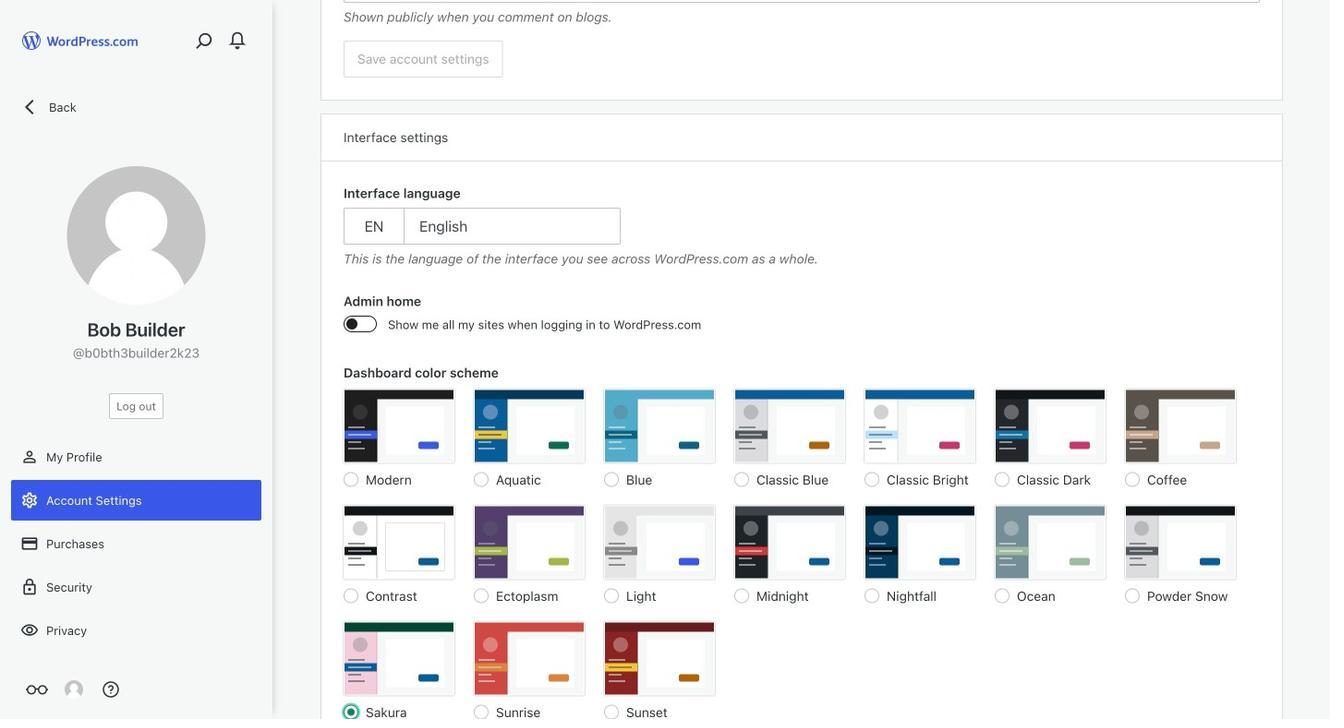 Task type: describe. For each thing, give the bounding box(es) containing it.
person image
[[20, 448, 39, 467]]

bob builder image
[[67, 166, 206, 305]]

ocean image
[[995, 506, 1106, 580]]

sunset image
[[604, 622, 715, 696]]

nightfall image
[[865, 506, 976, 580]]

reader image
[[26, 679, 48, 701]]

modern image
[[344, 389, 455, 463]]

coffee image
[[1125, 389, 1236, 463]]

aquatic image
[[474, 389, 585, 463]]

midnight image
[[735, 506, 845, 580]]

3 group from the top
[[344, 292, 1260, 345]]

credit_card image
[[20, 535, 39, 553]]

1 group from the top
[[344, 0, 1260, 27]]



Task type: locate. For each thing, give the bounding box(es) containing it.
None url field
[[344, 0, 1260, 3]]

light image
[[604, 506, 715, 580]]

3 list item from the top
[[1322, 247, 1331, 334]]

classic bright image
[[865, 389, 976, 463]]

2 group from the top
[[344, 184, 1260, 269]]

sunrise image
[[474, 622, 585, 696]]

blue image
[[604, 389, 715, 463]]

None radio
[[474, 473, 489, 487], [604, 473, 619, 487], [735, 473, 749, 487], [865, 473, 880, 487], [995, 473, 1010, 487], [1125, 473, 1140, 487], [474, 589, 489, 604], [1125, 589, 1140, 604], [344, 705, 359, 720], [474, 705, 489, 720], [604, 705, 619, 720], [474, 473, 489, 487], [604, 473, 619, 487], [735, 473, 749, 487], [865, 473, 880, 487], [995, 473, 1010, 487], [1125, 473, 1140, 487], [474, 589, 489, 604], [1125, 589, 1140, 604], [344, 705, 359, 720], [474, 705, 489, 720], [604, 705, 619, 720]]

list item
[[1322, 65, 1331, 132], [1322, 161, 1331, 247], [1322, 247, 1331, 334], [1322, 334, 1331, 403]]

None radio
[[344, 473, 359, 487], [344, 589, 359, 604], [604, 589, 619, 604], [735, 589, 749, 604], [865, 589, 880, 604], [995, 589, 1010, 604], [344, 473, 359, 487], [344, 589, 359, 604], [604, 589, 619, 604], [735, 589, 749, 604], [865, 589, 880, 604], [995, 589, 1010, 604]]

4 list item from the top
[[1322, 334, 1331, 403]]

bob builder image
[[65, 681, 83, 699]]

classic blue image
[[735, 389, 845, 463]]

classic dark image
[[995, 389, 1106, 463]]

contrast image
[[344, 506, 455, 580]]

2 list item from the top
[[1322, 161, 1331, 247]]

settings image
[[20, 492, 39, 510]]

visibility image
[[20, 622, 39, 640]]

1 list item from the top
[[1322, 65, 1331, 132]]

sakura image
[[344, 622, 455, 696]]

ectoplasm image
[[474, 506, 585, 580]]

lock image
[[20, 578, 39, 597]]

4 group from the top
[[344, 364, 1260, 720]]

powder snow image
[[1125, 506, 1236, 580]]

group
[[344, 0, 1260, 27], [344, 184, 1260, 269], [344, 292, 1260, 345], [344, 364, 1260, 720]]



Task type: vqa. For each thing, say whether or not it's contained in the screenshot.
Sakura image
yes



